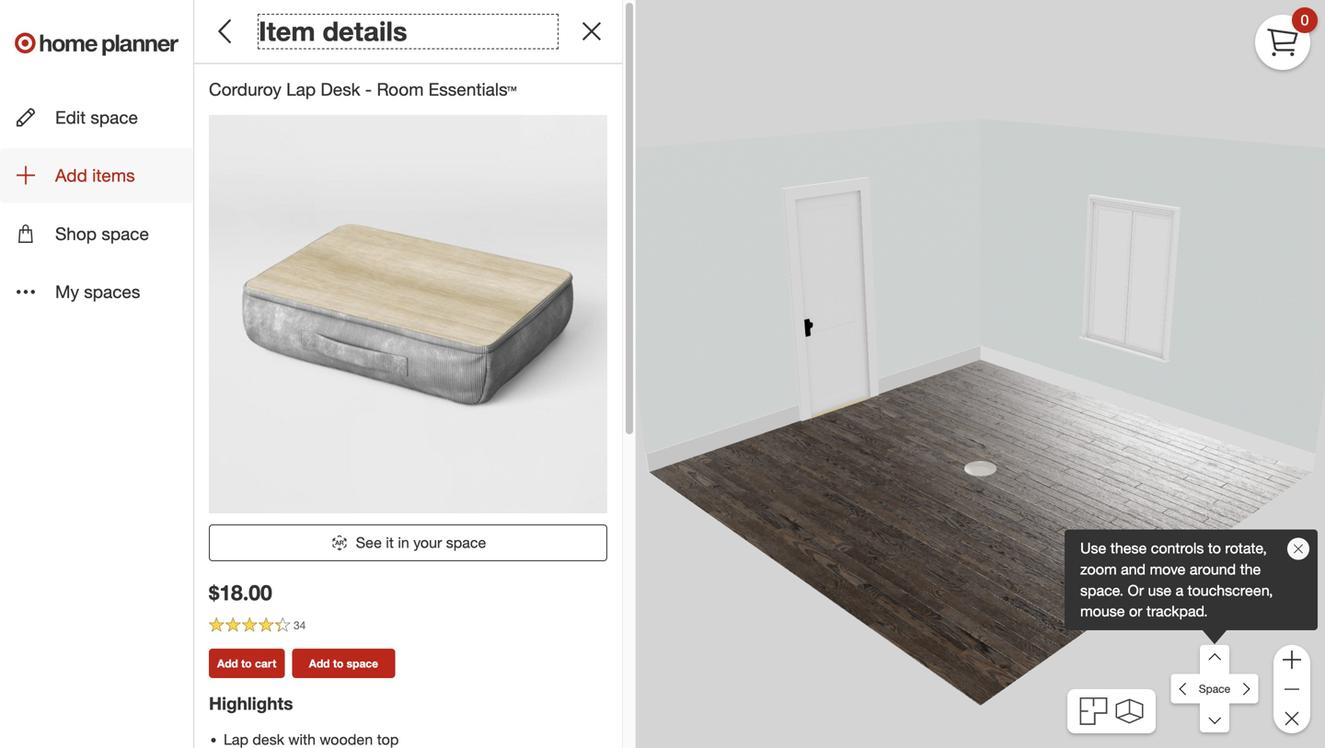 Task type: locate. For each thing, give the bounding box(es) containing it.
edit space button
[[0, 90, 193, 145]]

0 horizontal spatial to
[[241, 657, 252, 670]]

a
[[1176, 582, 1184, 600]]

to for add to cart
[[241, 657, 252, 670]]

my spaces
[[55, 281, 140, 302]]

$18.00
[[209, 580, 272, 606]]

space inside button
[[347, 657, 378, 670]]

use these controls to rotate, zoom and move around the space. or use a touchscreen, mouse or trackpad. tooltip
[[1065, 530, 1318, 631]]

add inside the add items button
[[55, 165, 87, 186]]

controls
[[1151, 540, 1205, 558]]

to right cart
[[333, 657, 344, 670]]

use
[[1081, 540, 1107, 558]]

to
[[1209, 540, 1222, 558], [241, 657, 252, 670], [333, 657, 344, 670]]

2 horizontal spatial add
[[309, 657, 330, 670]]

desk
[[321, 78, 360, 100]]

-
[[365, 78, 372, 100]]

mouse
[[1081, 603, 1126, 621]]

to inside add to cart button
[[241, 657, 252, 670]]

add left cart
[[217, 657, 238, 670]]

add right cart
[[309, 657, 330, 670]]

or
[[1128, 582, 1144, 600]]

move
[[1150, 561, 1186, 579]]

space
[[91, 107, 138, 128], [102, 223, 149, 244], [446, 534, 486, 552], [347, 657, 378, 670]]

these
[[1111, 540, 1147, 558]]

see it in your space
[[356, 534, 486, 552]]

zoom
[[1081, 561, 1117, 579]]

0 button
[[1256, 7, 1318, 70]]

my
[[55, 281, 79, 302]]

add left items
[[55, 165, 87, 186]]

add inside add to space button
[[309, 657, 330, 670]]

shop
[[55, 223, 97, 244]]

add inside add to cart button
[[217, 657, 238, 670]]

add items button
[[0, 148, 193, 203]]

item
[[259, 15, 315, 47]]

0
[[1301, 11, 1310, 29]]

tilt camera down 30° image
[[1201, 704, 1230, 733]]

to for add to space
[[333, 657, 344, 670]]

item details
[[259, 15, 407, 47]]

or
[[1130, 603, 1143, 621]]

1 horizontal spatial to
[[333, 657, 344, 670]]

to inside add to space button
[[333, 657, 344, 670]]

items
[[92, 165, 135, 186]]

to up around
[[1209, 540, 1222, 558]]

add to cart button
[[209, 649, 285, 678]]

touchscreen,
[[1188, 582, 1274, 600]]

shop space button
[[0, 206, 193, 261]]

add
[[55, 165, 87, 186], [217, 657, 238, 670], [309, 657, 330, 670]]

edit space
[[55, 107, 138, 128]]

2 horizontal spatial to
[[1209, 540, 1222, 558]]

tilt camera up 30° image
[[1201, 645, 1230, 675]]

to left cart
[[241, 657, 252, 670]]

1 horizontal spatial add
[[217, 657, 238, 670]]

details
[[323, 15, 407, 47]]

shop space
[[55, 223, 149, 244]]

0 horizontal spatial add
[[55, 165, 87, 186]]



Task type: vqa. For each thing, say whether or not it's contained in the screenshot.
celebrate
no



Task type: describe. For each thing, give the bounding box(es) containing it.
edit
[[55, 107, 86, 128]]

my spaces button
[[0, 265, 193, 319]]

corduroy lap desk - room essentials™ image
[[209, 115, 608, 514]]

in
[[398, 534, 409, 552]]

use these controls to rotate, zoom and move around the space. or use a touchscreen, mouse or trackpad.
[[1081, 540, 1274, 621]]

home planner landing page image
[[15, 15, 179, 74]]

34
[[294, 619, 306, 633]]

and
[[1121, 561, 1146, 579]]

pan camera left 30° image
[[1171, 675, 1201, 704]]

room
[[377, 78, 424, 100]]

add to space
[[309, 657, 378, 670]]

see it in your space button
[[209, 525, 608, 562]]

to inside use these controls to rotate, zoom and move around the space. or use a touchscreen, mouse or trackpad.
[[1209, 540, 1222, 558]]

the
[[1241, 561, 1262, 579]]

add for add to cart
[[217, 657, 238, 670]]

add for add items
[[55, 165, 87, 186]]

space.
[[1081, 582, 1124, 600]]

add to cart
[[217, 657, 277, 670]]

pan camera right 30° image
[[1230, 675, 1259, 704]]

add items
[[55, 165, 135, 186]]

use
[[1148, 582, 1172, 600]]

highlights
[[209, 693, 293, 714]]

space
[[1199, 682, 1231, 696]]

front view button icon image
[[1116, 699, 1144, 724]]

cart
[[255, 657, 277, 670]]

add to space button
[[292, 649, 395, 678]]

lap
[[286, 78, 316, 100]]

see
[[356, 534, 382, 552]]

trackpad.
[[1147, 603, 1208, 621]]

it
[[386, 534, 394, 552]]

rotate,
[[1226, 540, 1268, 558]]

add for add to space
[[309, 657, 330, 670]]

corduroy lap desk - room essentials™
[[209, 78, 517, 100]]

essentials™
[[429, 78, 517, 100]]

top view button icon image
[[1080, 698, 1108, 725]]

around
[[1190, 561, 1237, 579]]

your
[[414, 534, 442, 552]]

spaces
[[84, 281, 140, 302]]

corduroy
[[209, 78, 282, 100]]



